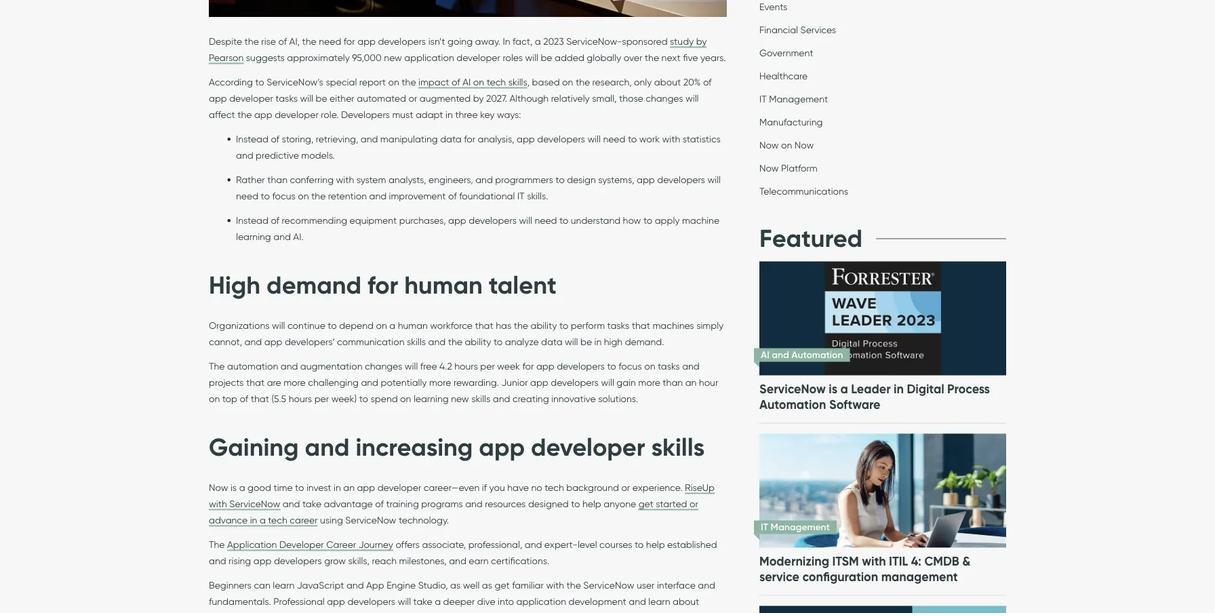 Task type: vqa. For each thing, say whether or not it's contained in the screenshot.
The Content
no



Task type: locate. For each thing, give the bounding box(es) containing it.
0 horizontal spatial focus
[[272, 191, 296, 202]]

riseup
[[685, 482, 715, 494]]

20%
[[684, 77, 701, 88]]

1 vertical spatial focus
[[619, 361, 642, 372]]

1 vertical spatial is
[[231, 482, 237, 494]]

1 vertical spatial instead
[[236, 215, 269, 227]]

only
[[634, 77, 652, 88]]

2 horizontal spatial tech
[[545, 482, 564, 494]]

ability
[[531, 320, 557, 332], [465, 337, 491, 348]]

telecommunications
[[760, 186, 849, 197]]

on inside , based on the research, only about 20% of app developer tasks will be either automated or augmented by 2027. although relatively small, those changes will affect the app developer role. developers must adapt in three key ways:
[[562, 77, 574, 88]]

courses
[[600, 539, 633, 551]]

0 horizontal spatial be
[[316, 93, 327, 105]]

servicenow-
[[567, 36, 622, 48]]

in inside organizations will continue to depend on a human workforce that has the ability to perform tasks that machines simply cannot, and app developers' communication skills and the ability to analyze data will be in high demand.
[[595, 337, 602, 348]]

0 vertical spatial learn
[[273, 580, 295, 591]]

and
[[361, 134, 378, 145], [236, 150, 253, 162], [476, 175, 493, 186], [369, 191, 387, 202], [274, 232, 291, 243], [245, 337, 262, 348], [429, 337, 446, 348], [772, 349, 790, 361], [281, 361, 298, 372], [683, 361, 700, 372], [361, 377, 379, 389], [493, 394, 510, 405], [305, 432, 350, 463], [283, 499, 300, 510], [466, 499, 483, 510], [525, 539, 542, 551], [209, 556, 226, 567], [449, 556, 467, 567], [347, 580, 364, 591], [698, 580, 716, 591], [629, 596, 646, 608], [379, 613, 396, 613]]

is left good
[[231, 482, 237, 494]]

on down conferring
[[298, 191, 309, 202]]

data
[[440, 134, 462, 145], [541, 337, 563, 348]]

1 horizontal spatial be
[[541, 52, 553, 64]]

app inside instead of recommending equipment purchases, app developers will need to understand how to apply machine learning and ai.
[[448, 215, 467, 227]]

five
[[683, 52, 698, 64]]

1 vertical spatial get
[[495, 580, 510, 591]]

1 vertical spatial automation
[[760, 397, 827, 413]]

will left "continue"
[[272, 320, 285, 332]]

changes down only
[[646, 93, 684, 105]]

0 horizontal spatial learning
[[236, 232, 271, 243]]

learn down user
[[649, 596, 671, 608]]

challenging
[[308, 377, 359, 389]]

1 horizontal spatial changes
[[646, 93, 684, 105]]

as right well
[[482, 580, 493, 591]]

changes
[[646, 93, 684, 105], [365, 361, 403, 372]]

of up predictive on the top of page
[[271, 134, 280, 145]]

more down the 4.2
[[429, 377, 451, 389]]

management
[[770, 93, 829, 105], [771, 522, 830, 533]]

established
[[668, 539, 718, 551]]

service
[[399, 613, 430, 613]]

of
[[278, 36, 287, 48], [452, 77, 461, 88], [703, 77, 712, 88], [271, 134, 280, 145], [448, 191, 457, 202], [271, 215, 280, 227], [240, 394, 248, 405], [375, 499, 384, 510]]

small,
[[592, 93, 617, 105]]

new inside the automation and augmentation changes will free 4.2 hours per week for app developers to focus on tasks and projects that are more challenging and potentially more rewarding. junior app developers will gain more than an hour on top of that (5.5 hours per week) to spend on learning new skills and creating innovative solutions.
[[451, 394, 469, 405]]

of left ai,
[[278, 36, 287, 48]]

app down ways:
[[517, 134, 535, 145]]

0 vertical spatial tech
[[487, 77, 506, 88]]

focus inside the automation and augmentation changes will free 4.2 hours per week for app developers to focus on tasks and projects that are more challenging and potentially more rewarding. junior app developers will gain more than an hour on top of that (5.5 hours per week) to spend on learning new skills and creating innovative solutions.
[[619, 361, 642, 372]]

2 horizontal spatial tasks
[[658, 361, 680, 372]]

2 vertical spatial tech
[[268, 515, 288, 526]]

0 horizontal spatial than
[[267, 175, 288, 186]]

it management up modernizing
[[761, 522, 830, 533]]

equipment
[[350, 215, 397, 227]]

changes up potentially
[[365, 361, 403, 372]]

demand
[[267, 270, 362, 301]]

the up 'analyze' in the left bottom of the page
[[514, 320, 529, 332]]

1 horizontal spatial an
[[686, 377, 697, 389]]

1 horizontal spatial data
[[541, 337, 563, 348]]

financial services link
[[760, 24, 837, 39]]

top
[[222, 394, 237, 405]]

next
[[662, 52, 681, 64]]

special
[[326, 77, 357, 88]]

organizations will continue to depend on a human workforce that has the ability to perform tasks that machines simply cannot, and app developers' communication skills and the ability to analyze data will be in high demand.
[[209, 320, 724, 348]]

0 horizontal spatial changes
[[365, 361, 403, 372]]

ai and automation
[[761, 349, 844, 361]]

be down the perform
[[581, 337, 592, 348]]

learn right can at bottom
[[273, 580, 295, 591]]

servicenow up development
[[584, 580, 635, 591]]

0 vertical spatial by
[[697, 36, 707, 48]]

1 vertical spatial hours
[[289, 394, 312, 405]]

of down engineers,
[[448, 191, 457, 202]]

design
[[567, 175, 596, 186]]

instead inside instead of storing, retrieving, and manipulating data for analysis, app developers will need to work with statistics and predictive models.
[[236, 134, 269, 145]]

as
[[451, 580, 461, 591], [482, 580, 493, 591]]

servicenow down fundamentals.
[[209, 613, 260, 613]]

level
[[578, 539, 597, 551]]

it management
[[760, 93, 829, 105], [761, 522, 830, 533]]

0 vertical spatial take
[[303, 499, 322, 510]]

on up automated
[[388, 77, 400, 88]]

with left itil
[[862, 554, 886, 569]]

servicenow is a leader in digital process automation software
[[760, 382, 990, 413]]

0 vertical spatial an
[[686, 377, 697, 389]]

or down riseup
[[690, 499, 699, 510]]

for right the week
[[523, 361, 534, 372]]

training
[[386, 499, 419, 510]]

manipulating
[[381, 134, 438, 145]]

machines
[[653, 320, 695, 332]]

now for now platform
[[760, 163, 779, 174]]

1 vertical spatial help
[[646, 539, 665, 551]]

developer up "storing,"
[[275, 109, 319, 121]]

tasks inside organizations will continue to depend on a human workforce that has the ability to perform tasks that machines simply cannot, and app developers' communication skills and the ability to analyze data will be in high demand.
[[608, 320, 630, 332]]

0 horizontal spatial new
[[384, 52, 402, 64]]

skills down rewarding.
[[472, 394, 491, 405]]

communication
[[337, 337, 405, 348]]

application
[[405, 52, 454, 64], [517, 596, 567, 608]]

1 vertical spatial the
[[209, 539, 225, 551]]

0 vertical spatial about
[[655, 77, 681, 88]]

to left work
[[628, 134, 637, 145]]

1 vertical spatial learn
[[649, 596, 671, 608]]

1 horizontal spatial learning
[[414, 394, 449, 405]]

of inside instead of storing, retrieving, and manipulating data for analysis, app developers will need to work with statistics and predictive models.
[[271, 134, 280, 145]]

focus down conferring
[[272, 191, 296, 202]]

organizations
[[209, 320, 270, 332]]

fundamentals.
[[209, 596, 271, 608]]

now for now is a good time to invest in an app developer career—even if you have no tech background or experience.
[[209, 482, 228, 494]]

than inside the automation and augmentation changes will free 4.2 hours per week for app developers to focus on tasks and projects that are more challenging and potentially more rewarding. junior app developers will gain more than an hour on top of that (5.5 hours per week) to spend on learning new skills and creating innovative solutions.
[[663, 377, 683, 389]]

1 as from the left
[[451, 580, 461, 591]]

get up the 'into' in the bottom left of the page
[[495, 580, 510, 591]]

tasks inside the automation and augmentation changes will free 4.2 hours per week for app developers to focus on tasks and projects that are more challenging and potentially more rewarding. junior app developers will gain more than an hour on top of that (5.5 hours per week) to spend on learning new skills and creating innovative solutions.
[[658, 361, 680, 372]]

on inside organizations will continue to depend on a human workforce that has the ability to perform tasks that machines simply cannot, and app developers' communication skills and the ability to analyze data will be in high demand.
[[376, 320, 387, 332]]

1 vertical spatial take
[[414, 596, 433, 608]]

as left well
[[451, 580, 461, 591]]

with inside riseup with servicenow
[[209, 499, 227, 510]]

of inside , based on the research, only about 20% of app developer tasks will be either automated or augmented by 2027. although relatively small, those changes will affect the app developer role. developers must adapt in three key ways:
[[703, 77, 712, 88]]

junior
[[502, 377, 528, 389]]

developers inside the 'offers associate, professional, and expert-level courses to help established and rising app developers grow skills, reach milestones, and earn certifications.'
[[274, 556, 322, 567]]

to down has
[[494, 337, 503, 348]]

hours
[[455, 361, 478, 372], [289, 394, 312, 405]]

1 vertical spatial or
[[622, 482, 630, 494]]

with up 'retention'
[[336, 175, 354, 186]]

2 vertical spatial or
[[690, 499, 699, 510]]

0 vertical spatial ability
[[531, 320, 557, 332]]

on up relatively
[[562, 77, 574, 88]]

0 vertical spatial hours
[[455, 361, 478, 372]]

1 horizontal spatial tasks
[[608, 320, 630, 332]]

2 horizontal spatial or
[[690, 499, 699, 510]]

1 horizontal spatial take
[[414, 596, 433, 608]]

1 horizontal spatial focus
[[619, 361, 642, 372]]

data down the 'three' on the top
[[440, 134, 462, 145]]

0 horizontal spatial by
[[473, 93, 484, 105]]

1 horizontal spatial help
[[646, 539, 665, 551]]

0 vertical spatial or
[[409, 93, 417, 105]]

rather
[[236, 175, 265, 186]]

0 horizontal spatial ability
[[465, 337, 491, 348]]

get down experience. at the right bottom of the page
[[639, 499, 654, 510]]

0 vertical spatial automation
[[792, 349, 844, 361]]

a inside servicenow is a leader in digital process automation software
[[841, 382, 849, 397]]

gaining and increasing app developer skills
[[209, 432, 705, 463]]

0 vertical spatial new
[[384, 52, 402, 64]]

skills up although
[[509, 77, 528, 88]]

study
[[670, 36, 694, 48]]

0 horizontal spatial is
[[231, 482, 237, 494]]

to right courses
[[635, 539, 644, 551]]

app inside beginners can learn javascript and app engine studio, as well as get familiar with the servicenow user interface and fundamentals. professional app developers will take a deeper dive into application development and learn about servicenow integration hub, ui builder, and service portal.
[[327, 596, 345, 608]]

no
[[532, 482, 543, 494]]

0 vertical spatial ai
[[463, 77, 471, 88]]

1 vertical spatial data
[[541, 337, 563, 348]]

javascript
[[297, 580, 344, 591]]

more
[[284, 377, 306, 389], [429, 377, 451, 389], [639, 377, 661, 389]]

to right week)
[[359, 394, 368, 405]]

servicenow inside servicenow is a leader in digital process automation software
[[760, 382, 826, 397]]

0 vertical spatial human
[[405, 270, 483, 301]]

0 horizontal spatial an
[[343, 482, 355, 494]]

1 vertical spatial ability
[[465, 337, 491, 348]]

the down sponsored
[[645, 52, 660, 64]]

cannot,
[[209, 337, 242, 348]]

0 horizontal spatial more
[[284, 377, 306, 389]]

it down healthcare "link" at the top of the page
[[760, 93, 767, 105]]

servicenow inside riseup with servicenow
[[229, 499, 280, 510]]

changes inside , based on the research, only about 20% of app developer tasks will be either automated or augmented by 2027. although relatively small, those changes will affect the app developer role. developers must adapt in three key ways:
[[646, 93, 684, 105]]

2 vertical spatial it
[[761, 522, 769, 533]]

1 vertical spatial tech
[[545, 482, 564, 494]]

a inside get started or advance in a tech career
[[260, 515, 266, 526]]

1 vertical spatial than
[[663, 377, 683, 389]]

1 horizontal spatial as
[[482, 580, 493, 591]]

will down statistics
[[708, 175, 721, 186]]

how
[[623, 215, 641, 227]]

servicenow down good
[[229, 499, 280, 510]]

a up application
[[260, 515, 266, 526]]

with inside modernizing itsm with itil 4: cmdb & service configuration management
[[862, 554, 886, 569]]

rewarding.
[[454, 377, 499, 389]]

be inside organizations will continue to depend on a human workforce that has the ability to perform tasks that machines simply cannot, and app developers' communication skills and the ability to analyze data will be in high demand.
[[581, 337, 592, 348]]

in down augmented
[[446, 109, 453, 121]]

retrieving,
[[316, 134, 358, 145]]

0 horizontal spatial as
[[451, 580, 461, 591]]

1 horizontal spatial ai
[[761, 349, 770, 361]]

servicenow up journey
[[346, 515, 396, 526]]

ai,
[[289, 36, 300, 48]]

or inside , based on the research, only about 20% of app developer tasks will be either automated or augmented by 2027. although relatively small, those changes will affect the app developer role. developers must adapt in three key ways:
[[409, 93, 417, 105]]

0 vertical spatial the
[[209, 361, 225, 372]]

will down skills.
[[519, 215, 533, 227]]

instead down rather
[[236, 215, 269, 227]]

in left digital
[[894, 382, 904, 397]]

1 horizontal spatial by
[[697, 36, 707, 48]]

high
[[209, 270, 261, 301]]

that
[[475, 320, 494, 332], [632, 320, 651, 332], [246, 377, 265, 389], [251, 394, 269, 405]]

1 vertical spatial it
[[518, 191, 525, 202]]

into
[[498, 596, 514, 608]]

2 vertical spatial tasks
[[658, 361, 680, 372]]

1 vertical spatial about
[[673, 596, 700, 608]]

impact
[[419, 77, 450, 88]]

1 vertical spatial learning
[[414, 394, 449, 405]]

1 horizontal spatial is
[[829, 382, 838, 397]]

1 vertical spatial human
[[398, 320, 428, 332]]

learning inside instead of recommending equipment purchases, app developers will need to understand how to apply machine learning and ai.
[[236, 232, 271, 243]]

app up 95,000
[[358, 36, 376, 48]]

automation inside servicenow is a leader in digital process automation software
[[760, 397, 827, 413]]

need inside instead of storing, retrieving, and manipulating data for analysis, app developers will need to work with statistics and predictive models.
[[603, 134, 626, 145]]

1 more from the left
[[284, 377, 306, 389]]

0 horizontal spatial data
[[440, 134, 462, 145]]

app inside organizations will continue to depend on a human workforce that has the ability to perform tasks that machines simply cannot, and app developers' communication skills and the ability to analyze data will be in high demand.
[[264, 337, 283, 348]]

foundational
[[459, 191, 515, 202]]

programmers
[[495, 175, 553, 186]]

app inside instead of storing, retrieving, and manipulating data for analysis, app developers will need to work with statistics and predictive models.
[[517, 134, 535, 145]]

or up anyone in the bottom of the page
[[622, 482, 630, 494]]

1 horizontal spatial get
[[639, 499, 654, 510]]

isn't
[[429, 36, 445, 48]]

0 vertical spatial get
[[639, 499, 654, 510]]

1 instead from the top
[[236, 134, 269, 145]]

1 horizontal spatial more
[[429, 377, 451, 389]]

an inside the automation and augmentation changes will free 4.2 hours per week for app developers to focus on tasks and projects that are more challenging and potentially more rewarding. junior app developers will gain more than an hour on top of that (5.5 hours per week) to spend on learning new skills and creating innovative solutions.
[[686, 377, 697, 389]]

learning inside the automation and augmentation changes will free 4.2 hours per week for app developers to focus on tasks and projects that are more challenging and potentially more rewarding. junior app developers will gain more than an hour on top of that (5.5 hours per week) to spend on learning new skills and creating innovative solutions.
[[414, 394, 449, 405]]

1 vertical spatial tasks
[[608, 320, 630, 332]]

1 vertical spatial new
[[451, 394, 469, 405]]

instead inside instead of recommending equipment purchases, app developers will need to understand how to apply machine learning and ai.
[[236, 215, 269, 227]]

adapt
[[416, 109, 443, 121]]

an left hour
[[686, 377, 697, 389]]

with up advance
[[209, 499, 227, 510]]

1 vertical spatial by
[[473, 93, 484, 105]]

2027.
[[486, 93, 507, 105]]

in inside servicenow is a leader in digital process automation software
[[894, 382, 904, 397]]

developer
[[457, 52, 501, 64], [229, 93, 273, 105], [275, 109, 319, 121], [531, 432, 646, 463], [378, 482, 422, 494]]

take up service on the bottom left of the page
[[414, 596, 433, 608]]

app up ui
[[327, 596, 345, 608]]

of left recommending
[[271, 215, 280, 227]]

0 horizontal spatial tasks
[[276, 93, 298, 105]]

programs
[[422, 499, 463, 510]]

or up the must
[[409, 93, 417, 105]]

the inside the automation and augmentation changes will free 4.2 hours per week for app developers to focus on tasks and projects that are more challenging and potentially more rewarding. junior app developers will gain more than an hour on top of that (5.5 hours per week) to spend on learning new skills and creating innovative solutions.
[[209, 361, 225, 372]]

are
[[267, 377, 281, 389]]

tech up designed
[[545, 482, 564, 494]]

telecommunications link
[[760, 186, 849, 201]]

focus up gain
[[619, 361, 642, 372]]

of inside rather than conferring with system analysts, engineers, and programmers to design systems, app developers will need to focus on the retention and improvement of foundational it skills.
[[448, 191, 457, 202]]

0 vertical spatial is
[[829, 382, 838, 397]]

0 horizontal spatial application
[[405, 52, 454, 64]]

it inside rather than conferring with system analysts, engineers, and programmers to design systems, app developers will need to focus on the retention and improvement of foundational it skills.
[[518, 191, 525, 202]]

is inside servicenow is a leader in digital process automation software
[[829, 382, 838, 397]]

now
[[760, 139, 779, 151], [795, 139, 814, 151], [760, 163, 779, 174], [209, 482, 228, 494]]

tasks down servicenow's
[[276, 93, 298, 105]]

talent
[[489, 270, 557, 301]]

beginners
[[209, 580, 252, 591]]

2 horizontal spatial be
[[581, 337, 592, 348]]

1 horizontal spatial hours
[[455, 361, 478, 372]]

understand
[[571, 215, 621, 227]]

1 horizontal spatial new
[[451, 394, 469, 405]]

the up development
[[567, 580, 581, 591]]

manufacturing link
[[760, 116, 823, 131]]

app down application
[[254, 556, 272, 567]]

focus inside rather than conferring with system analysts, engineers, and programmers to design systems, app developers will need to focus on the retention and improvement of foundational it skills.
[[272, 191, 296, 202]]

1 vertical spatial an
[[343, 482, 355, 494]]

developers inside beginners can learn javascript and app engine studio, as well as get familiar with the servicenow user interface and fundamentals. professional app developers will take a deeper dive into application development and learn about servicenow integration hub, ui builder, and service portal.
[[348, 596, 396, 608]]

0 vertical spatial per
[[481, 361, 495, 372]]

management up modernizing
[[771, 522, 830, 533]]

2 the from the top
[[209, 539, 225, 551]]

a up the portal.
[[435, 596, 441, 608]]

1 horizontal spatial per
[[481, 361, 495, 372]]

take inside beginners can learn javascript and app engine studio, as well as get familiar with the servicenow user interface and fundamentals. professional app developers will take a deeper dive into application development and learn about servicenow integration hub, ui builder, and service portal.
[[414, 596, 433, 608]]

0 vertical spatial it
[[760, 93, 767, 105]]

1 vertical spatial application
[[517, 596, 567, 608]]

the right affect
[[238, 109, 252, 121]]

developers
[[378, 36, 426, 48], [537, 134, 585, 145], [658, 175, 706, 186], [469, 215, 517, 227], [557, 361, 605, 372], [551, 377, 599, 389], [274, 556, 322, 567], [348, 596, 396, 608]]

on up communication at the bottom
[[376, 320, 387, 332]]

it up modernizing
[[761, 522, 769, 533]]

on inside rather than conferring with system analysts, engineers, and programmers to design systems, app developers will need to focus on the retention and improvement of foundational it skills.
[[298, 191, 309, 202]]

modernizing
[[760, 554, 830, 569]]

it down programmers
[[518, 191, 525, 202]]

learning left ai.
[[236, 232, 271, 243]]

than
[[267, 175, 288, 186], [663, 377, 683, 389]]

by right study
[[697, 36, 707, 48]]

0 horizontal spatial or
[[409, 93, 417, 105]]

automation
[[792, 349, 844, 361], [760, 397, 827, 413]]

is for servicenow
[[829, 382, 838, 397]]

familiar
[[512, 580, 544, 591]]

data right 'analyze' in the left bottom of the page
[[541, 337, 563, 348]]

human inside organizations will continue to depend on a human workforce that has the ability to perform tasks that machines simply cannot, and app developers' communication skills and the ability to analyze data will be in high demand.
[[398, 320, 428, 332]]

0 horizontal spatial get
[[495, 580, 510, 591]]

cmdb
[[925, 554, 960, 569]]

a up software
[[841, 382, 849, 397]]

depend
[[339, 320, 374, 332]]

than inside rather than conferring with system analysts, engineers, and programmers to design systems, app developers will need to focus on the retention and improvement of foundational it skills.
[[267, 175, 288, 186]]

1 the from the top
[[209, 361, 225, 372]]

1 vertical spatial per
[[315, 394, 329, 405]]

with
[[663, 134, 681, 145], [336, 175, 354, 186], [209, 499, 227, 510], [862, 554, 886, 569], [546, 580, 565, 591]]

solutions.
[[598, 394, 639, 405]]

take
[[303, 499, 322, 510], [414, 596, 433, 608]]

to inside the 'offers associate, professional, and expert-level courses to help established and rising app developers grow skills, reach milestones, and earn certifications.'
[[635, 539, 644, 551]]

in up application
[[250, 515, 257, 526]]

2 vertical spatial be
[[581, 337, 592, 348]]

0 horizontal spatial tech
[[268, 515, 288, 526]]

earn
[[469, 556, 489, 567]]

3 more from the left
[[639, 377, 661, 389]]

for up 95,000
[[344, 36, 355, 48]]

ui
[[334, 613, 343, 613]]

the for the automation and augmentation changes will free 4.2 hours per week for app developers to focus on tasks and projects that are more challenging and potentially more rewarding. junior app developers will gain more than an hour on top of that (5.5 hours per week) to spend on learning new skills and creating innovative solutions.
[[209, 361, 225, 372]]

developers
[[341, 109, 390, 121]]

per down challenging
[[315, 394, 329, 405]]

of up augmented
[[452, 77, 461, 88]]

projects
[[209, 377, 244, 389]]

2 instead from the top
[[236, 215, 269, 227]]

1 vertical spatial changes
[[365, 361, 403, 372]]

automation down ai and automation
[[760, 397, 827, 413]]

2 horizontal spatial more
[[639, 377, 661, 389]]

changes inside the automation and augmentation changes will free 4.2 hours per week for app developers to focus on tasks and projects that are more challenging and potentially more rewarding. junior app developers will gain more than an hour on top of that (5.5 hours per week) to spend on learning new skills and creating innovative solutions.
[[365, 361, 403, 372]]

more right are
[[284, 377, 306, 389]]

automated
[[357, 93, 406, 105]]

the down conferring
[[311, 191, 326, 202]]

learning down potentially
[[414, 394, 449, 405]]



Task type: describe. For each thing, give the bounding box(es) containing it.
storing,
[[282, 134, 314, 145]]

high demand for human talent
[[209, 270, 557, 301]]

0 horizontal spatial hours
[[289, 394, 312, 405]]

suggests approximately 95,000 new application developer roles will be added globally over the next five years.
[[244, 52, 726, 64]]

the inside beginners can learn javascript and app engine studio, as well as get familiar with the servicenow user interface and fundamentals. professional app developers will take a deeper dive into application development and learn about servicenow integration hub, ui builder, and service portal.
[[567, 580, 581, 591]]

2 more from the left
[[429, 377, 451, 389]]

will inside instead of recommending equipment purchases, app developers will need to understand how to apply machine learning and ai.
[[519, 215, 533, 227]]

the up relatively
[[576, 77, 590, 88]]

the right ai,
[[302, 36, 317, 48]]

forrester wave leader 2023: digital process automation software image
[[757, 248, 1009, 390]]

1 horizontal spatial tech
[[487, 77, 506, 88]]

app up you
[[479, 432, 525, 463]]

in right the "invest"
[[334, 482, 341, 494]]

developer
[[279, 539, 324, 551]]

of inside the automation and augmentation changes will free 4.2 hours per week for app developers to focus on tasks and projects that are more challenging and potentially more rewarding. junior app developers will gain more than an hour on top of that (5.5 hours per week) to spend on learning new skills and creating innovative solutions.
[[240, 394, 248, 405]]

systems,
[[599, 175, 635, 186]]

need up approximately
[[319, 36, 341, 48]]

a left good
[[239, 482, 245, 494]]

will down 20%
[[686, 93, 699, 105]]

developer up training
[[378, 482, 422, 494]]

will left gain
[[601, 377, 615, 389]]

4.2
[[440, 361, 452, 372]]

get inside beginners can learn javascript and app engine studio, as well as get familiar with the servicenow user interface and fundamentals. professional app developers will take a deeper dive into application development and learn about servicenow integration hub, ui builder, and service portal.
[[495, 580, 510, 591]]

app inside rather than conferring with system analysts, engineers, and programmers to design systems, app developers will need to focus on the retention and improvement of foundational it skills.
[[637, 175, 655, 186]]

interface
[[657, 580, 696, 591]]

of inside instead of recommending equipment purchases, app developers will need to understand how to apply machine learning and ai.
[[271, 215, 280, 227]]

developer up the background
[[531, 432, 646, 463]]

to left understand
[[560, 215, 569, 227]]

gaining
[[209, 432, 299, 463]]

developers inside instead of storing, retrieving, and manipulating data for analysis, app developers will need to work with statistics and predictive models.
[[537, 134, 585, 145]]

financial
[[760, 24, 799, 36]]

of up the using servicenow technology.
[[375, 499, 384, 510]]

fact,
[[513, 36, 533, 48]]

0 horizontal spatial ai
[[463, 77, 471, 88]]

service
[[760, 570, 800, 585]]

for up "depend"
[[368, 270, 398, 301]]

anyone
[[604, 499, 636, 510]]

get inside get started or advance in a tech career
[[639, 499, 654, 510]]

app down 'analyze' in the left bottom of the page
[[537, 361, 555, 372]]

1 horizontal spatial or
[[622, 482, 630, 494]]

expert-
[[545, 539, 578, 551]]

help inside the 'offers associate, professional, and expert-level courses to help established and rising app developers grow skills, reach milestones, and earn certifications.'
[[646, 539, 665, 551]]

will down the perform
[[565, 337, 578, 348]]

will down servicenow's
[[300, 93, 313, 105]]

servicenow's
[[267, 77, 324, 88]]

added
[[555, 52, 585, 64]]

by inside , based on the research, only about 20% of app developer tasks will be either automated or augmented by 2027. although relatively small, those changes will affect the app developer role. developers must adapt in three key ways:
[[473, 93, 484, 105]]

free
[[420, 361, 437, 372]]

application inside beginners can learn javascript and app engine studio, as well as get familiar with the servicenow user interface and fundamentals. professional app developers will take a deeper dive into application development and learn about servicenow integration hub, ui builder, and service portal.
[[517, 596, 567, 608]]

app inside the 'offers associate, professional, and expert-level courses to help established and rising app developers grow skills, reach milestones, and earn certifications.'
[[254, 556, 272, 567]]

about inside , based on the research, only about 20% of app developer tasks will be either automated or augmented by 2027. although relatively small, those changes will affect the app developer role. developers must adapt in three key ways:
[[655, 77, 681, 88]]

now up platform
[[795, 139, 814, 151]]

skills inside organizations will continue to depend on a human workforce that has the ability to perform tasks that machines simply cannot, and app developers' communication skills and the ability to analyze data will be in high demand.
[[407, 337, 426, 348]]

pearson
[[209, 52, 244, 64]]

on down suggests approximately 95,000 new application developer roles will be added globally over the next five years.
[[473, 77, 484, 88]]

rather than conferring with system analysts, engineers, and programmers to design systems, app developers will need to focus on the retention and improvement of foundational it skills.
[[236, 175, 721, 202]]

continue
[[288, 320, 326, 332]]

the inside rather than conferring with system analysts, engineers, and programmers to design systems, app developers will need to focus on the retention and improvement of foundational it skills.
[[311, 191, 326, 202]]

builder,
[[345, 613, 377, 613]]

app right affect
[[254, 109, 273, 121]]

a inside organizations will continue to depend on a human workforce that has the ability to perform tasks that machines simply cannot, and app developers' communication skills and the ability to analyze data will be in high demand.
[[390, 320, 396, 332]]

platform
[[782, 163, 818, 174]]

good
[[248, 482, 271, 494]]

to right time
[[295, 482, 304, 494]]

on down potentially
[[400, 394, 411, 405]]

to down the background
[[571, 499, 580, 510]]

configuration management: woman in front of high-rise window working on a laptop image
[[757, 420, 1009, 562]]

0 horizontal spatial help
[[583, 499, 602, 510]]

skills up experience. at the right bottom of the page
[[652, 432, 705, 463]]

years.
[[701, 52, 726, 64]]

app
[[366, 580, 384, 591]]

now is a good time to invest in an app developer career—even if you have no tech background or experience.
[[209, 482, 685, 494]]

on left top
[[209, 394, 220, 405]]

be inside , based on the research, only about 20% of app developer tasks will be either automated or augmented by 2027. although relatively small, those changes will affect the app developer role. developers must adapt in three key ways:
[[316, 93, 327, 105]]

0 horizontal spatial per
[[315, 394, 329, 405]]

1 vertical spatial ai
[[761, 349, 770, 361]]

to inside instead of storing, retrieving, and manipulating data for analysis, app developers will need to work with statistics and predictive models.
[[628, 134, 637, 145]]

innovative
[[552, 394, 596, 405]]

now on now link
[[760, 139, 814, 154]]

to left design
[[556, 175, 565, 186]]

three
[[455, 109, 478, 121]]

will inside beginners can learn javascript and app engine studio, as well as get familiar with the servicenow user interface and fundamentals. professional app developers will take a deeper dive into application development and learn about servicenow integration hub, ui builder, and service portal.
[[398, 596, 411, 608]]

affect
[[209, 109, 235, 121]]

by inside the study by pearson
[[697, 36, 707, 48]]

on down manufacturing link
[[782, 139, 793, 151]]

app up affect
[[209, 93, 227, 105]]

machine
[[682, 215, 720, 227]]

reach
[[372, 556, 397, 567]]

1 vertical spatial it management
[[761, 522, 830, 533]]

configuration
[[803, 570, 879, 585]]

with inside rather than conferring with system analysts, engineers, and programmers to design systems, app developers will need to focus on the retention and improvement of foundational it skills.
[[336, 175, 354, 186]]

in inside get started or advance in a tech career
[[250, 515, 257, 526]]

development
[[569, 596, 627, 608]]

healthcare link
[[760, 70, 808, 85]]

skills.
[[527, 191, 548, 202]]

government link
[[760, 47, 814, 62]]

integration
[[262, 613, 310, 613]]

events
[[760, 1, 788, 13]]

0 vertical spatial it management
[[760, 93, 829, 105]]

and inside instead of recommending equipment purchases, app developers will need to understand how to apply machine learning and ai.
[[274, 232, 291, 243]]

high
[[604, 337, 623, 348]]

now platform link
[[760, 163, 818, 177]]

developer down "according"
[[229, 93, 273, 105]]

application
[[227, 539, 277, 551]]

riseup with servicenow
[[209, 482, 715, 510]]

instead for instead of recommending equipment purchases, app developers will need to understand how to apply machine learning and ai.
[[236, 215, 269, 227]]

augmentation
[[300, 361, 363, 372]]

tasks inside , based on the research, only about 20% of app developer tasks will be either automated or augmented by 2027. although relatively small, those changes will affect the app developer role. developers must adapt in three key ways:
[[276, 93, 298, 105]]

&
[[963, 554, 971, 569]]

perform
[[571, 320, 605, 332]]

now platform
[[760, 163, 818, 174]]

retention
[[328, 191, 367, 202]]

developers inside instead of recommending equipment purchases, app developers will need to understand how to apply machine learning and ai.
[[469, 215, 517, 227]]

app up creating
[[531, 377, 549, 389]]

that down automation
[[246, 377, 265, 389]]

recommending
[[282, 215, 347, 227]]

or inside get started or advance in a tech career
[[690, 499, 699, 510]]

will left free at the bottom of the page
[[405, 361, 418, 372]]

for inside instead of storing, retrieving, and manipulating data for analysis, app developers will need to work with statistics and predictive models.
[[464, 134, 476, 145]]

app up advantage
[[357, 482, 375, 494]]

need inside instead of recommending equipment purchases, app developers will need to understand how to apply machine learning and ai.
[[535, 215, 557, 227]]

must
[[392, 109, 413, 121]]

professional,
[[469, 539, 523, 551]]

2023
[[544, 36, 564, 48]]

to down the high
[[607, 361, 617, 372]]

skills inside the automation and augmentation changes will free 4.2 hours per week for app developers to focus on tasks and projects that are more challenging and potentially more rewarding. junior app developers will gain more than an hour on top of that (5.5 hours per week) to spend on learning new skills and creating innovative solutions.
[[472, 394, 491, 405]]

need inside rather than conferring with system analysts, engineers, and programmers to design systems, app developers will need to focus on the retention and improvement of foundational it skills.
[[236, 191, 259, 202]]

2 as from the left
[[482, 580, 493, 591]]

hub,
[[312, 613, 332, 613]]

studio,
[[418, 580, 448, 591]]

those
[[619, 93, 644, 105]]

increasing
[[356, 432, 473, 463]]

1 horizontal spatial learn
[[649, 596, 671, 608]]

for inside the automation and augmentation changes will free 4.2 hours per week for app developers to focus on tasks and projects that are more challenging and potentially more rewarding. junior app developers will gain more than an hour on top of that (5.5 hours per week) to spend on learning new skills and creating innovative solutions.
[[523, 361, 534, 372]]

1 horizontal spatial ability
[[531, 320, 557, 332]]

to right how
[[644, 215, 653, 227]]

ai.
[[293, 232, 304, 243]]

that up demand. on the right bottom
[[632, 320, 651, 332]]

process
[[948, 382, 990, 397]]

on down demand. on the right bottom
[[645, 361, 656, 372]]

the left rise
[[245, 36, 259, 48]]

technology.
[[399, 515, 449, 526]]

now for now on now
[[760, 139, 779, 151]]

approximately
[[287, 52, 350, 64]]

0 horizontal spatial take
[[303, 499, 322, 510]]

system
[[357, 175, 386, 186]]

to left the perform
[[560, 320, 569, 332]]

itsm
[[833, 554, 859, 569]]

simply
[[697, 320, 724, 332]]

away.
[[475, 36, 501, 48]]

started
[[656, 499, 688, 510]]

will inside instead of storing, retrieving, and manipulating data for analysis, app developers will need to work with statistics and predictive models.
[[588, 134, 601, 145]]

to left "depend"
[[328, 320, 337, 332]]

will down fact, at the top left of the page
[[525, 52, 539, 64]]

the for the application developer career journey
[[209, 539, 225, 551]]

to down rather
[[261, 191, 270, 202]]

app developers: man looking at code on three monitors image
[[209, 0, 727, 17]]

a right fact, at the top left of the page
[[535, 36, 541, 48]]

will inside rather than conferring with system analysts, engineers, and programmers to design systems, app developers will need to focus on the retention and improvement of foundational it skills.
[[708, 175, 721, 186]]

financial services
[[760, 24, 837, 36]]

that left (5.5
[[251, 394, 269, 405]]

despite the rise of ai, the need for app developers isn't going away. in fact, a 2023 servicenow-sponsored
[[209, 36, 670, 48]]

journey
[[359, 539, 393, 551]]

data inside organizations will continue to depend on a human workforce that has the ability to perform tasks that machines simply cannot, and app developers' communication skills and the ability to analyze data will be in high demand.
[[541, 337, 563, 348]]

,
[[528, 77, 530, 88]]

in inside , based on the research, only about 20% of app developer tasks will be either automated or augmented by 2027. although relatively small, those changes will affect the app developer role. developers must adapt in three key ways:
[[446, 109, 453, 121]]

to down suggests
[[255, 77, 264, 88]]

instead for instead of storing, retrieving, and manipulating data for analysis, app developers will need to work with statistics and predictive models.
[[236, 134, 269, 145]]

the down workforce
[[448, 337, 463, 348]]

going
[[448, 36, 473, 48]]

using servicenow technology.
[[318, 515, 449, 526]]

digital
[[907, 382, 945, 397]]

demand.
[[625, 337, 664, 348]]

get started or advance in a tech career
[[209, 499, 699, 526]]

developer down away.
[[457, 52, 501, 64]]

developers inside rather than conferring with system analysts, engineers, and programmers to design systems, app developers will need to focus on the retention and improvement of foundational it skills.
[[658, 175, 706, 186]]

statistics
[[683, 134, 721, 145]]

0 horizontal spatial learn
[[273, 580, 295, 591]]

it management link
[[760, 93, 829, 108]]

career—even
[[424, 482, 480, 494]]

, based on the research, only about 20% of app developer tasks will be either automated or augmented by 2027. although relatively small, those changes will affect the app developer role. developers must adapt in three key ways:
[[209, 77, 712, 121]]

services
[[801, 24, 837, 36]]

with inside beginners can learn javascript and app engine studio, as well as get familiar with the servicenow user interface and fundamentals. professional app developers will take a deeper dive into application development and learn about servicenow integration hub, ui builder, and service portal.
[[546, 580, 565, 591]]

0 vertical spatial application
[[405, 52, 454, 64]]

tech inside get started or advance in a tech career
[[268, 515, 288, 526]]

0 vertical spatial management
[[770, 93, 829, 105]]

with inside instead of storing, retrieving, and manipulating data for analysis, app developers will need to work with statistics and predictive models.
[[663, 134, 681, 145]]

sponsored
[[622, 36, 668, 48]]

offers
[[396, 539, 420, 551]]

data inside instead of storing, retrieving, and manipulating data for analysis, app developers will need to work with statistics and predictive models.
[[440, 134, 462, 145]]

the left impact
[[402, 77, 416, 88]]

1 vertical spatial management
[[771, 522, 830, 533]]

a inside beginners can learn javascript and app engine studio, as well as get familiar with the servicenow user interface and fundamentals. professional app developers will take a deeper dive into application development and learn about servicenow integration hub, ui builder, and service portal.
[[435, 596, 441, 608]]

4:
[[912, 554, 922, 569]]

using
[[320, 515, 343, 526]]

about inside beginners can learn javascript and app engine studio, as well as get familiar with the servicenow user interface and fundamentals. professional app developers will take a deeper dive into application development and learn about servicenow integration hub, ui builder, and service portal.
[[673, 596, 700, 608]]

portal.
[[433, 613, 460, 613]]

spend
[[371, 394, 398, 405]]

beginners can learn javascript and app engine studio, as well as get familiar with the servicenow user interface and fundamentals. professional app developers will take a deeper dive into application development and learn about servicenow integration hub, ui builder, and service portal.
[[209, 580, 716, 613]]

is for now
[[231, 482, 237, 494]]

although
[[510, 93, 549, 105]]

that left has
[[475, 320, 494, 332]]



